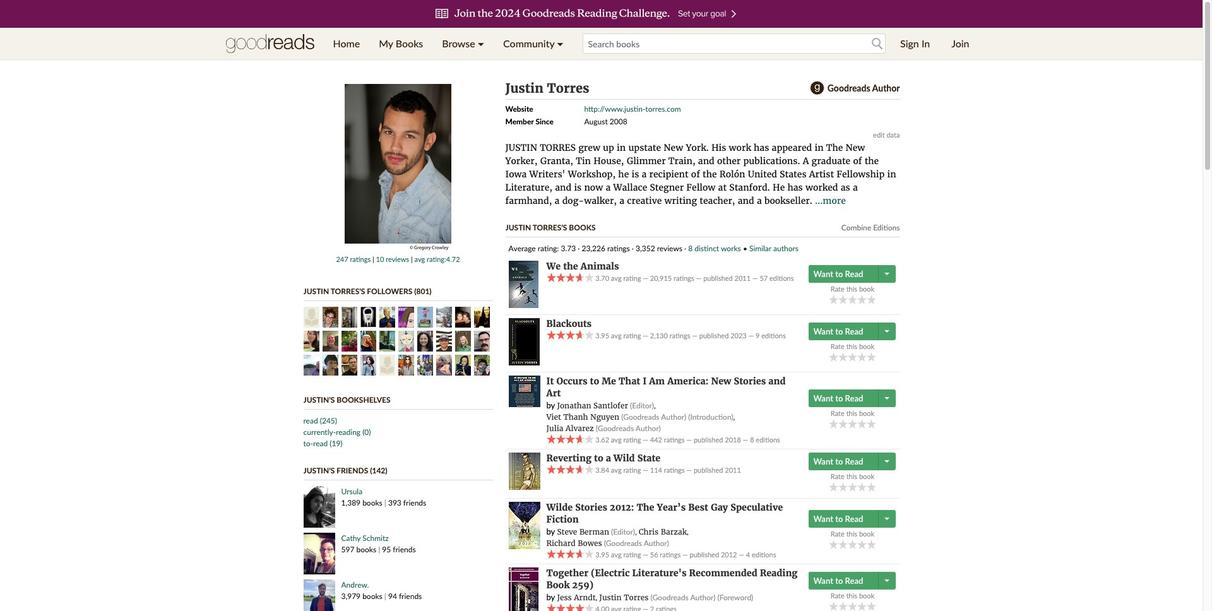 Task type: vqa. For each thing, say whether or not it's contained in the screenshot.
"by" in "Together (Electric Literature's Recommended Reading Book 259) by Jess Arndt , Justin Torres (Goodreads Author) (Foreword)"
yes



Task type: locate. For each thing, give the bounding box(es) containing it.
3 want to read from the top
[[814, 393, 864, 404]]

this for blackouts
[[847, 342, 858, 350]]

this for wilde stories 2012: the year's best gay speculative fiction
[[847, 530, 858, 538]]

—                 published                2011               — 57 editions
[[695, 274, 794, 282]]

published down the 8 distinct works link
[[704, 274, 733, 282]]

ursula image
[[303, 486, 335, 528]]

books
[[569, 223, 596, 232], [363, 498, 383, 508], [356, 545, 376, 555], [363, 592, 383, 601]]

3 this from the top
[[847, 409, 858, 417]]

york.
[[686, 142, 709, 153]]

1 vertical spatial of
[[691, 169, 700, 180]]

1 want to read button from the top
[[809, 265, 880, 283]]

ratings for 3.84 avg rating — 114 ratings
[[664, 466, 685, 474]]

want to read for reverting to a wild state
[[814, 457, 864, 467]]

rating left 20,915
[[624, 274, 641, 282]]

1 rating from the top
[[624, 274, 641, 282]]

2 read from the top
[[845, 326, 864, 336]]

1 vertical spatial 3.95
[[596, 551, 609, 559]]

rating for reverting to a wild state
[[624, 466, 641, 474]]

5 read from the top
[[845, 514, 864, 524]]

1 horizontal spatial new
[[711, 376, 732, 387]]

justin's down to-read (19) 'link'
[[303, 466, 335, 476]]

(goodreads inside wilde stories 2012: the year's best gay speculative fiction by steve berman (editor) , chris barzak , richard bowes (goodreads author)
[[604, 539, 642, 548]]

worked
[[806, 182, 838, 193]]

by up richard
[[547, 527, 555, 537]]

1 by from the top
[[547, 400, 555, 411]]

rate for we the animals
[[831, 285, 845, 293]]

read for wilde stories 2012: the year's best gay speculative fiction
[[845, 514, 864, 524]]

4 read from the top
[[845, 457, 864, 467]]

0 horizontal spatial has
[[754, 142, 769, 153]]

1 vertical spatial is
[[574, 182, 582, 193]]

reviews right 10
[[386, 255, 409, 263]]

2018
[[725, 436, 741, 444]]

2 this from the top
[[847, 342, 858, 350]]

3 read from the top
[[845, 393, 864, 404]]

published left 2023
[[700, 332, 729, 340]]

together (electric literature's recommended reading book 259) link
[[547, 568, 798, 591]]

3.95 down the bowes
[[596, 551, 609, 559]]

(editor) down i at bottom right
[[630, 401, 654, 411]]

friends right the "94"
[[399, 592, 422, 601]]

1 want from the top
[[814, 269, 834, 279]]

justin's for justin's bookshelves
[[303, 395, 335, 405]]

— left 57
[[753, 274, 758, 282]]

0 horizontal spatial new
[[664, 142, 683, 153]]

states
[[780, 169, 807, 180]]

9
[[756, 332, 760, 340]]

author)
[[661, 412, 687, 422], [636, 424, 661, 433], [644, 539, 669, 548], [691, 593, 716, 602]]

reviews
[[657, 244, 683, 253], [386, 255, 409, 263]]

1 read from the top
[[845, 269, 864, 279]]

5 this from the top
[[847, 530, 858, 538]]

rate this book for blackouts
[[831, 342, 875, 350]]

wilde stories 2012: the yea... image
[[509, 502, 540, 549]]

0 horizontal spatial ·
[[578, 244, 580, 253]]

rating:
[[538, 244, 559, 253]]

published down —                 published                2018               — 8 editions
[[694, 466, 723, 474]]

justin's bookshelves link
[[303, 395, 391, 405]]

1 rate this book from the top
[[831, 285, 875, 293]]

books left the "94"
[[363, 592, 383, 601]]

want for blackouts
[[814, 326, 834, 336]]

read for together (electric literature's recommended reading book 259)
[[845, 576, 864, 586]]

to for together (electric literature's recommended reading book 259)
[[836, 576, 843, 586]]

avg right 3.62
[[611, 436, 622, 444]]

ratings right 114
[[664, 466, 685, 474]]

a
[[803, 155, 809, 167]]

is up the dog-
[[574, 182, 582, 193]]

torres down literature's
[[624, 593, 649, 602]]

6 rate this book from the top
[[831, 591, 875, 600]]

▾
[[478, 37, 484, 49], [557, 37, 564, 49]]

torres up http://www.justin-torres.com member since
[[547, 80, 590, 96]]

works
[[721, 244, 741, 253]]

8
[[689, 244, 693, 253], [750, 436, 754, 444]]

to
[[836, 269, 843, 279], [836, 326, 843, 336], [590, 376, 599, 387], [836, 393, 843, 404], [594, 453, 604, 464], [836, 457, 843, 467], [836, 514, 843, 524], [836, 576, 843, 586]]

2011 for —                 published                2011               — 57 editions
[[735, 274, 751, 282]]

3 want to read button from the top
[[809, 390, 880, 407]]

barzak
[[661, 527, 687, 537]]

together (electric literatu... image
[[509, 568, 538, 611]]

0 vertical spatial 3.95
[[596, 332, 609, 340]]

1 3.95 from the top
[[596, 332, 609, 340]]

1 want to read from the top
[[814, 269, 864, 279]]

6 want to read button from the top
[[809, 572, 880, 590]]

this for we the animals
[[847, 285, 858, 293]]

of up fellow
[[691, 169, 700, 180]]

andrew. link
[[341, 580, 369, 590]]

0 horizontal spatial of
[[691, 169, 700, 180]]

5 rate from the top
[[831, 530, 845, 538]]

books for 1,389
[[363, 498, 383, 508]]

friends inside andrew. 3,979 books | 94 friends
[[399, 592, 422, 601]]

cathy s... image
[[303, 533, 335, 575]]

browse
[[442, 37, 475, 49]]

1 vertical spatial 2011
[[725, 466, 741, 474]]

3,979
[[341, 592, 361, 601]]

it occurs to me that i am america: new stories and art heading
[[547, 376, 786, 399]]

0 horizontal spatial stories
[[576, 502, 608, 513]]

2023
[[731, 332, 747, 340]]

9 editions link
[[756, 332, 786, 340]]

4 rating from the top
[[624, 466, 641, 474]]

1 horizontal spatial stories
[[734, 376, 766, 387]]

want
[[814, 269, 834, 279], [814, 326, 834, 336], [814, 393, 834, 404], [814, 457, 834, 467], [814, 514, 834, 524], [814, 576, 834, 586]]

▾ for browse ▾
[[478, 37, 484, 49]]

read down currently-
[[313, 439, 328, 448]]

has down states
[[788, 182, 803, 193]]

, inside the together (electric literature's recommended reading book 259) by jess arndt , justin torres (goodreads author) (foreword)
[[596, 593, 598, 602]]

is right he
[[632, 169, 639, 180]]

— left 9
[[749, 332, 754, 340]]

0 vertical spatial the
[[827, 142, 843, 153]]

6 book from the top
[[860, 591, 875, 600]]

want to read for blackouts
[[814, 326, 864, 336]]

farmhand,
[[506, 195, 552, 207]]

393
[[388, 498, 402, 508]]

published left '2012'
[[690, 551, 719, 559]]

together
[[547, 568, 589, 579]]

1 horizontal spatial ▾
[[557, 37, 564, 49]]

combine editions link
[[842, 223, 900, 232]]

1 vertical spatial stories
[[576, 502, 608, 513]]

| inside the ursula 1,389 books | 393 friends
[[385, 498, 386, 508]]

2 justin's from the top
[[303, 466, 335, 476]]

2 want from the top
[[814, 326, 834, 336]]

justin for justin torres's followers (801)
[[303, 287, 329, 296]]

avg right '3.84'
[[611, 466, 622, 474]]

we
[[547, 261, 561, 272]]

1 vertical spatial friends
[[393, 545, 416, 555]]

2011 down 2018
[[725, 466, 741, 474]]

1 ▾ from the left
[[478, 37, 484, 49]]

of up fellowship
[[853, 155, 862, 167]]

442
[[650, 436, 662, 444]]

rate
[[831, 285, 845, 293], [831, 342, 845, 350], [831, 409, 845, 417], [831, 472, 845, 481], [831, 530, 845, 538], [831, 591, 845, 600]]

0 horizontal spatial the
[[637, 502, 655, 513]]

5 rate this book from the top
[[831, 530, 875, 538]]

house,
[[594, 155, 624, 167]]

author) inside the together (electric literature's recommended reading book 259) by jess arndt , justin torres (goodreads author) (foreword)
[[691, 593, 716, 602]]

wilde stories 2012: the year's best gay speculative fiction by steve berman (editor) , chris barzak , richard bowes (goodreads author)
[[547, 502, 783, 548]]

together (electric literature's recommended reading book 259) heading
[[547, 568, 798, 591]]

we the animals image
[[509, 261, 538, 308]]

new for and
[[711, 376, 732, 387]]

want to read button for reverting to a wild state
[[809, 453, 880, 471]]

1 horizontal spatial the
[[827, 142, 843, 153]]

0 vertical spatial stories
[[734, 376, 766, 387]]

1 horizontal spatial torres
[[624, 593, 649, 602]]

1 horizontal spatial reviews
[[657, 244, 683, 253]]

2 rate this book from the top
[[831, 342, 875, 350]]

4 want from the top
[[814, 457, 834, 467]]

0 horizontal spatial torres
[[547, 80, 590, 96]]

1 this from the top
[[847, 285, 858, 293]]

ratings right 20,915
[[674, 274, 695, 282]]

2 horizontal spatial new
[[846, 142, 865, 153]]

3.95 up me
[[596, 332, 609, 340]]

by inside wilde stories 2012: the year's best gay speculative fiction by steve berman (editor) , chris barzak , richard bowes (goodreads author)
[[547, 527, 555, 537]]

am
[[649, 376, 665, 387]]

2012:
[[610, 502, 634, 513]]

3.62 avg rating — 442 ratings
[[594, 436, 685, 444]]

— left the '2,130'
[[643, 332, 649, 340]]

3 rating from the top
[[624, 436, 641, 444]]

3 rate this book from the top
[[831, 409, 875, 417]]

0 vertical spatial justin's
[[303, 395, 335, 405]]

join goodreads' 2024 reading challenge image
[[96, 0, 1107, 28]]

read up currently-
[[303, 416, 318, 426]]

247 ratings | 10 reviews | avg rating:4.72
[[336, 255, 460, 263]]

2 · from the left
[[632, 244, 634, 253]]

0 horizontal spatial 8
[[689, 244, 693, 253]]

rating down wild
[[624, 466, 641, 474]]

friends inside the ursula 1,389 books | 393 friends
[[403, 498, 426, 508]]

steve
[[557, 527, 577, 537]]

1 vertical spatial the
[[703, 169, 717, 180]]

friends for ursula 1,389 books | 393 friends
[[403, 498, 426, 508]]

now
[[584, 182, 603, 193]]

1 vertical spatial by
[[547, 527, 555, 537]]

new right america:
[[711, 376, 732, 387]]

3 want from the top
[[814, 393, 834, 404]]

justin
[[506, 80, 544, 96], [506, 223, 531, 232], [303, 287, 329, 296], [600, 593, 622, 602]]

| left the "94"
[[385, 592, 386, 601]]

0 horizontal spatial torres's
[[331, 287, 365, 296]]

6 this from the top
[[847, 591, 858, 600]]

0 vertical spatial torres's
[[533, 223, 567, 232]]

1 vertical spatial the
[[637, 502, 655, 513]]

want to read for wilde stories 2012: the year's best gay speculative fiction
[[814, 514, 864, 524]]

2011 left 57
[[735, 274, 751, 282]]

| left 10
[[373, 255, 374, 263]]

3.84 avg rating — 114 ratings
[[594, 466, 685, 474]]

4 rate from the top
[[831, 472, 845, 481]]

1 vertical spatial has
[[788, 182, 803, 193]]

1 vertical spatial (editor)
[[611, 527, 635, 537]]

andrew. image
[[303, 580, 335, 611]]

as
[[841, 182, 851, 193]]

1 vertical spatial torres's
[[331, 287, 365, 296]]

menu
[[324, 28, 573, 59]]

read
[[845, 269, 864, 279], [845, 326, 864, 336], [845, 393, 864, 404], [845, 457, 864, 467], [845, 514, 864, 524], [845, 576, 864, 586]]

1 horizontal spatial torres's
[[533, 223, 567, 232]]

| left 393
[[385, 498, 386, 508]]

2 horizontal spatial ·
[[685, 244, 687, 253]]

julia alvarez link
[[547, 424, 594, 433]]

(foreword)
[[718, 593, 754, 602]]

this for reverting to a wild state
[[847, 472, 858, 481]]

torres's down 247 ratings link
[[331, 287, 365, 296]]

member photo image
[[303, 307, 319, 328], [322, 307, 338, 328], [341, 307, 357, 328], [360, 307, 376, 328], [379, 307, 395, 328], [398, 307, 414, 328], [417, 307, 433, 328], [436, 307, 452, 328], [455, 307, 471, 328], [474, 307, 490, 328], [303, 331, 319, 352], [322, 331, 338, 352], [341, 331, 357, 352], [360, 331, 376, 352], [379, 331, 395, 352], [398, 331, 414, 352], [417, 331, 433, 352], [436, 331, 452, 352], [455, 331, 471, 352], [474, 331, 490, 352], [303, 355, 319, 376], [322, 355, 338, 376], [341, 355, 357, 376], [360, 355, 376, 376], [379, 355, 395, 376], [398, 355, 414, 376], [417, 355, 433, 376], [436, 355, 452, 376], [455, 355, 471, 376], [474, 355, 490, 376]]

community ▾
[[503, 37, 564, 49]]

published for —                 published                2018               — 8 editions
[[694, 436, 723, 444]]

editions for 4 editions
[[752, 551, 776, 559]]

bowes
[[578, 539, 602, 548]]

stories up 'berman'
[[576, 502, 608, 513]]

and
[[698, 155, 715, 167], [555, 182, 572, 193], [738, 195, 755, 207], [769, 376, 786, 387]]

▾ right browse
[[478, 37, 484, 49]]

want for reverting to a wild state
[[814, 457, 834, 467]]

0 horizontal spatial the
[[563, 261, 578, 272]]

0 horizontal spatial ▾
[[478, 37, 484, 49]]

rating left 56
[[624, 551, 641, 559]]

website
[[506, 104, 534, 114]]

of
[[853, 155, 862, 167], [691, 169, 700, 180]]

· right the 3.73
[[578, 244, 580, 253]]

a left the dog-
[[555, 195, 560, 207]]

join
[[952, 37, 970, 49]]

1 horizontal spatial ·
[[632, 244, 634, 253]]

(introduction)
[[689, 412, 734, 422]]

ursula 1,389 books | 393 friends
[[341, 487, 426, 508]]

1 horizontal spatial the
[[703, 169, 717, 180]]

597
[[341, 545, 355, 555]]

goodreads author
[[828, 83, 900, 93]]

august 2008
[[585, 117, 628, 126]]

want to read button for together (electric literature's recommended reading book 259)
[[809, 572, 880, 590]]

avg up the (electric
[[611, 551, 622, 559]]

books for torres's
[[569, 223, 596, 232]]

1 vertical spatial torres
[[624, 593, 649, 602]]

it occurs to me that i am a... image
[[509, 376, 540, 407]]

0 vertical spatial 8
[[689, 244, 693, 253]]

book for reverting to a wild state
[[860, 472, 875, 481]]

1 vertical spatial justin's
[[303, 466, 335, 476]]

book
[[860, 285, 875, 293], [860, 342, 875, 350], [860, 409, 875, 417], [860, 472, 875, 481], [860, 530, 875, 538], [860, 591, 875, 600]]

wilde stories 2012: the year's best gay speculative fiction link
[[547, 502, 783, 525]]

(goodreads inside the together (electric literature's recommended reading book 259) by jess arndt , justin torres (goodreads author) (foreword)
[[651, 593, 689, 602]]

at
[[718, 182, 727, 193]]

5 book from the top
[[860, 530, 875, 538]]

in
[[617, 142, 626, 153], [815, 142, 824, 153], [888, 169, 897, 180]]

menu containing home
[[324, 28, 573, 59]]

books down cathy schmitz link
[[356, 545, 376, 555]]

2 vertical spatial by
[[547, 592, 555, 602]]

2 horizontal spatial in
[[888, 169, 897, 180]]

editions right 2018
[[756, 436, 781, 444]]

books inside andrew. 3,979 books | 94 friends
[[363, 592, 383, 601]]

1 vertical spatial reviews
[[386, 255, 409, 263]]

books inside cathy schmitz 597 books | 95 friends
[[356, 545, 376, 555]]

0 vertical spatial torres
[[547, 80, 590, 96]]

·
[[578, 244, 580, 253], [632, 244, 634, 253], [685, 244, 687, 253]]

justin torres link
[[600, 593, 649, 602]]

0 vertical spatial has
[[754, 142, 769, 153]]

ratings right 442
[[664, 436, 685, 444]]

2 want to read from the top
[[814, 326, 864, 336]]

my
[[379, 37, 393, 49]]

by up viet
[[547, 400, 555, 411]]

wilde
[[547, 502, 573, 513]]

combine editions
[[842, 223, 900, 232]]

friends for andrew. 3,979 books | 94 friends
[[399, 592, 422, 601]]

— left 20,915
[[643, 274, 649, 282]]

and down 9 editions link
[[769, 376, 786, 387]]

and down york.
[[698, 155, 715, 167]]

stories down 9
[[734, 376, 766, 387]]

read for it occurs to me that i am america: new stories and art
[[845, 393, 864, 404]]

friends inside cathy schmitz 597 books | 95 friends
[[393, 545, 416, 555]]

animals
[[581, 261, 619, 272]]

· left 3,352
[[632, 244, 634, 253]]

justin
[[506, 142, 537, 153]]

justin's up the read (245) link
[[303, 395, 335, 405]]

work
[[729, 142, 751, 153]]

the up fellow
[[703, 169, 717, 180]]

editions
[[874, 223, 900, 232]]

0 vertical spatial is
[[632, 169, 639, 180]]

(goodreads down nguyen
[[596, 424, 634, 433]]

4 book from the top
[[860, 472, 875, 481]]

2012
[[721, 551, 737, 559]]

— down barzak
[[683, 551, 688, 559]]

8 right 2018
[[750, 436, 754, 444]]

6 rate from the top
[[831, 591, 845, 600]]

rate for wilde stories 2012: the year's best gay speculative fiction
[[831, 530, 845, 538]]

2 by from the top
[[547, 527, 555, 537]]

5 want from the top
[[814, 514, 834, 524]]

avg left the '2,130'
[[611, 332, 622, 340]]

3 book from the top
[[860, 409, 875, 417]]

bookshelves
[[337, 395, 391, 405]]

1 rate from the top
[[831, 285, 845, 293]]

torres's up the rating:
[[533, 223, 567, 232]]

56
[[650, 551, 658, 559]]

to inside it occurs to me that i am america: new stories and art by jonathan santlofer (editor) , viet thanh nguyen (goodreads author) (introduction) , julia alvarez (goodreads author)
[[590, 376, 599, 387]]

1 justin's from the top
[[303, 395, 335, 405]]

0 vertical spatial (editor)
[[630, 401, 654, 411]]

editions for 57 editions
[[770, 274, 794, 282]]

2 vertical spatial the
[[563, 261, 578, 272]]

julia
[[547, 424, 564, 433]]

reading
[[760, 568, 798, 579]]

| right 10 reviews link
[[411, 255, 413, 263]]

edit
[[873, 131, 885, 139]]

| inside andrew. 3,979 books | 94 friends
[[385, 592, 386, 601]]

1 vertical spatial 8
[[750, 436, 754, 444]]

5 want to read button from the top
[[809, 510, 880, 528]]

2 rating from the top
[[624, 332, 641, 340]]

the right the 2012:
[[637, 502, 655, 513]]

5 want to read from the top
[[814, 514, 864, 524]]

▾ for community ▾
[[557, 37, 564, 49]]

has up publications.
[[754, 142, 769, 153]]

0 vertical spatial of
[[853, 155, 862, 167]]

2 book from the top
[[860, 342, 875, 350]]

books up "23,226"
[[569, 223, 596, 232]]

— left 442
[[643, 436, 649, 444]]

4
[[746, 551, 750, 559]]

4 rate this book from the top
[[831, 472, 875, 481]]

this for together (electric literature's recommended reading book 259)
[[847, 591, 858, 600]]

the up graduate
[[827, 142, 843, 153]]

avg right 3.70
[[611, 274, 622, 282]]

book for it occurs to me that i am america: new stories and art
[[860, 409, 875, 417]]

0 vertical spatial the
[[865, 155, 879, 167]]

8 left distinct
[[689, 244, 693, 253]]

justin torres
[[506, 80, 590, 96]]

1 horizontal spatial of
[[853, 155, 862, 167]]

rate this book for together (electric literature's recommended reading book 259)
[[831, 591, 875, 600]]

granta,
[[540, 155, 573, 167]]

2 3.95 from the top
[[596, 551, 609, 559]]

2 want to read button from the top
[[809, 322, 880, 340]]

ratings right the '2,130'
[[670, 332, 691, 340]]

goodreads
[[828, 83, 871, 93]]

, up 2018
[[734, 412, 735, 422]]

3.95 for 3.95 avg rating — 56 ratings
[[596, 551, 609, 559]]

2 ▾ from the left
[[557, 37, 564, 49]]

justin for justin torres
[[506, 80, 544, 96]]

| left 95
[[378, 545, 380, 555]]

0 horizontal spatial in
[[617, 142, 626, 153]]

read (245) currently-reading (0) to-read (19)
[[303, 416, 371, 448]]

0 vertical spatial friends
[[403, 498, 426, 508]]

tin
[[576, 155, 591, 167]]

this for it occurs to me that i am america: new stories and art
[[847, 409, 858, 417]]

read for we the animals
[[845, 269, 864, 279]]

rate for together (electric literature's recommended reading book 259)
[[831, 591, 845, 600]]

justin torres's books
[[506, 223, 596, 232]]

publications.
[[744, 155, 800, 167]]

the up fellowship
[[865, 155, 879, 167]]

editions right 57
[[770, 274, 794, 282]]

want for together (electric literature's recommended reading book 259)
[[814, 576, 834, 586]]

(editor) down the 2012:
[[611, 527, 635, 537]]

6 want to read from the top
[[814, 576, 864, 586]]

1 book from the top
[[860, 285, 875, 293]]

4 this from the top
[[847, 472, 858, 481]]

it occurs to me that i am america: new stories and art link
[[547, 376, 786, 399]]

distinct
[[695, 244, 719, 253]]

2 rate from the top
[[831, 342, 845, 350]]

books right 1,389
[[363, 498, 383, 508]]

avg for 3.84 avg rating — 114 ratings
[[611, 466, 622, 474]]

to for blackouts
[[836, 326, 843, 336]]

6 read from the top
[[845, 576, 864, 586]]

in right up
[[617, 142, 626, 153]]

books inside the ursula 1,389 books | 393 friends
[[363, 498, 383, 508]]

graduate
[[812, 155, 851, 167]]

0 vertical spatial by
[[547, 400, 555, 411]]

|
[[373, 255, 374, 263], [411, 255, 413, 263], [385, 498, 386, 508], [378, 545, 380, 555], [385, 592, 386, 601]]

new inside it occurs to me that i am america: new stories and art by jonathan santlofer (editor) , viet thanh nguyen (goodreads author) (introduction) , julia alvarez (goodreads author)
[[711, 376, 732, 387]]

rating:4.72
[[427, 255, 460, 263]]

2 vertical spatial friends
[[399, 592, 422, 601]]

(goodreads up 3.62 avg rating — 442 ratings
[[622, 412, 660, 422]]

rate this book for it occurs to me that i am america: new stories and art
[[831, 409, 875, 417]]

5 rating from the top
[[624, 551, 641, 559]]

4 want to read button from the top
[[809, 453, 880, 471]]

4 want to read from the top
[[814, 457, 864, 467]]

a down 'wallace'
[[620, 195, 625, 207]]

3 by from the top
[[547, 592, 555, 602]]

— right the '2,130'
[[692, 332, 698, 340]]

, left justin torres link
[[596, 593, 598, 602]]

and up the dog-
[[555, 182, 572, 193]]

3 rate from the top
[[831, 409, 845, 417]]

friends right 95
[[393, 545, 416, 555]]

— right 114
[[687, 466, 692, 474]]

ratings for 3.62 avg rating — 442 ratings
[[664, 436, 685, 444]]

· left distinct
[[685, 244, 687, 253]]

(goodreads down "together (electric literature's recommended reading book 259)" heading
[[651, 593, 689, 602]]

▾ right community
[[557, 37, 564, 49]]

in right fellowship
[[888, 169, 897, 180]]

0 vertical spatial 2011
[[735, 274, 751, 282]]

rating up wild
[[624, 436, 641, 444]]

6 want from the top
[[814, 576, 834, 586]]

rate for blackouts
[[831, 342, 845, 350]]



Task type: describe. For each thing, give the bounding box(es) containing it.
2 horizontal spatial the
[[865, 155, 879, 167]]

0 vertical spatial reviews
[[657, 244, 683, 253]]

avg for 3.62 avg rating — 442 ratings
[[611, 436, 622, 444]]

(19)
[[330, 439, 343, 448]]

— down (introduction)
[[687, 436, 692, 444]]

3.84
[[596, 466, 609, 474]]

bookseller.
[[765, 195, 813, 207]]

america:
[[668, 376, 709, 387]]

rate for it occurs to me that i am america: new stories and art
[[831, 409, 845, 417]]

editions for 8 editions
[[756, 436, 781, 444]]

teacher,
[[700, 195, 735, 207]]

creative
[[627, 195, 662, 207]]

—                 published                2012               — 4 editions
[[681, 551, 776, 559]]

jess
[[557, 593, 572, 602]]

to for wilde stories 2012: the year's best gay speculative fiction
[[836, 514, 843, 524]]

jess arndt link
[[557, 593, 596, 602]]

book for we the animals
[[860, 285, 875, 293]]

ratings for average rating: 3.73 · 23,226 ratings     · 3,352 reviews     · 8 distinct works • similar authors
[[608, 244, 630, 253]]

3.62
[[596, 436, 609, 444]]

my books link
[[370, 28, 433, 59]]

justin inside the together (electric literature's recommended reading book 259) by jess arndt , justin torres (goodreads author) (foreword)
[[600, 593, 622, 602]]

a right as
[[853, 182, 858, 193]]

read for blackouts
[[845, 326, 864, 336]]

rate for reverting to a wild state
[[831, 472, 845, 481]]

yorker,
[[506, 155, 538, 167]]

grew
[[579, 142, 601, 153]]

a down glimmer
[[642, 169, 647, 180]]

literature,
[[506, 182, 553, 193]]

viet
[[547, 412, 561, 422]]

andrew.
[[341, 580, 369, 590]]

and inside it occurs to me that i am america: new stories and art by jonathan santlofer (editor) , viet thanh nguyen (goodreads author) (introduction) , julia alvarez (goodreads author)
[[769, 376, 786, 387]]

— left 4
[[739, 551, 745, 559]]

a right now
[[606, 182, 611, 193]]

57 editions link
[[760, 274, 794, 282]]

torres's for books
[[533, 223, 567, 232]]

together (electric literature's recommended reading book 259) by jess arndt , justin torres (goodreads author) (foreword)
[[547, 568, 798, 602]]

by inside it occurs to me that i am america: new stories and art by jonathan santlofer (editor) , viet thanh nguyen (goodreads author) (introduction) , julia alvarez (goodreads author)
[[547, 400, 555, 411]]

alvarez
[[566, 424, 594, 433]]

— right 2018
[[743, 436, 749, 444]]

avg for 3.95 avg rating — 56 ratings
[[611, 551, 622, 559]]

(245)
[[320, 416, 337, 426]]

1 horizontal spatial is
[[632, 169, 639, 180]]

books
[[396, 37, 423, 49]]

0 horizontal spatial reviews
[[386, 255, 409, 263]]

writing
[[665, 195, 697, 207]]

up
[[603, 142, 614, 153]]

ratings for 3.95 avg rating — 2,130 ratings
[[670, 332, 691, 340]]

browse ▾ button
[[433, 28, 494, 59]]

want to read for we the animals
[[814, 269, 864, 279]]

avg left rating:4.72
[[415, 255, 425, 263]]

book for together (electric literature's recommended reading book 259)
[[860, 591, 875, 600]]

friends
[[337, 466, 368, 476]]

published for —                 published                2011               — 57 editions
[[704, 274, 733, 282]]

—                 published                2011
[[685, 466, 741, 474]]

a down the stanford.
[[757, 195, 762, 207]]

book for wilde stories 2012: the year's best gay speculative fiction
[[860, 530, 875, 538]]

sign in link
[[891, 28, 940, 59]]

ratings right 247
[[350, 255, 371, 263]]

authors
[[774, 244, 799, 253]]

community ▾ button
[[494, 28, 573, 59]]

fellow
[[687, 182, 716, 193]]

(801)
[[414, 287, 432, 296]]

1 vertical spatial read
[[313, 439, 328, 448]]

published for —                 published                2012               — 4 editions
[[690, 551, 719, 559]]

blackouts
[[547, 318, 592, 330]]

in
[[922, 37, 930, 49]]

want to read for it occurs to me that i am america: new stories and art
[[814, 393, 864, 404]]

—                 published                2023               — 9 editions
[[691, 332, 786, 340]]

i
[[643, 376, 647, 387]]

upstate
[[629, 142, 661, 153]]

to for it occurs to me that i am america: new stories and art
[[836, 393, 843, 404]]

10 reviews link
[[376, 255, 409, 263]]

his
[[712, 142, 727, 153]]

want for it occurs to me that i am america: new stories and art
[[814, 393, 834, 404]]

justin's for justin's friends (142)
[[303, 466, 335, 476]]

reverting to a wild state link
[[547, 453, 661, 464]]

speculative
[[731, 502, 783, 513]]

, down it occurs to me that i am america: new stories and art heading
[[654, 401, 656, 411]]

(editor) inside wilde stories 2012: the year's best gay speculative fiction by steve berman (editor) , chris barzak , richard bowes (goodreads author)
[[611, 527, 635, 537]]

rating for blackouts
[[624, 332, 641, 340]]

| inside cathy schmitz 597 books | 95 friends
[[378, 545, 380, 555]]

stories inside wilde stories 2012: the year's best gay speculative fiction by steve berman (editor) , chris barzak , richard bowes (goodreads author)
[[576, 502, 608, 513]]

stories inside it occurs to me that i am america: new stories and art by jonathan santlofer (editor) , viet thanh nguyen (goodreads author) (introduction) , julia alvarez (goodreads author)
[[734, 376, 766, 387]]

wallace
[[614, 182, 648, 193]]

read for reverting to a wild state
[[845, 457, 864, 467]]

2011 for —                 published                2011
[[725, 466, 741, 474]]

— left 56
[[643, 551, 649, 559]]

, down best
[[687, 527, 689, 537]]

reverting to a wild state image
[[509, 453, 540, 490]]

nguyen
[[591, 412, 620, 422]]

justin torres image
[[345, 84, 452, 252]]

3.95 for 3.95 avg rating — 2,130 ratings
[[596, 332, 609, 340]]

, left chris
[[635, 527, 637, 537]]

torres's for followers
[[331, 287, 365, 296]]

followers
[[367, 287, 413, 296]]

— down distinct
[[696, 274, 702, 282]]

avg for 3.70 avg rating — 20,915 ratings
[[611, 274, 622, 282]]

author
[[872, 83, 900, 93]]

richard
[[547, 539, 576, 548]]

rating for we the animals
[[624, 274, 641, 282]]

by inside the together (electric literature's recommended reading book 259) by jess arndt , justin torres (goodreads author) (foreword)
[[547, 592, 555, 602]]

community
[[503, 37, 555, 49]]

ratings for 3.70 avg rating — 20,915 ratings
[[674, 274, 695, 282]]

published for —                 published                2023               — 9 editions
[[700, 332, 729, 340]]

reading
[[336, 428, 361, 437]]

author) inside wilde stories 2012: the year's best gay speculative fiction by steve berman (editor) , chris barzak , richard bowes (goodreads author)
[[644, 539, 669, 548]]

august
[[585, 117, 608, 126]]

we the animals link
[[547, 261, 619, 272]]

rate this book for we the animals
[[831, 285, 875, 293]]

want to read button for we the animals
[[809, 265, 880, 283]]

1 horizontal spatial has
[[788, 182, 803, 193]]

a up '3.84'
[[606, 453, 611, 464]]

8 distinct works link
[[689, 244, 741, 253]]

want to read button for it occurs to me that i am america: new stories and art
[[809, 390, 880, 407]]

Search books text field
[[583, 33, 886, 54]]

3 · from the left
[[685, 244, 687, 253]]

1 horizontal spatial in
[[815, 142, 824, 153]]

blackouts image
[[509, 318, 540, 366]]

avg for 3.95 avg rating — 2,130 ratings
[[611, 332, 622, 340]]

Search for books to add to your shelves search field
[[583, 33, 886, 54]]

0 horizontal spatial is
[[574, 182, 582, 193]]

similar
[[750, 244, 772, 253]]

currently-reading (0) link
[[303, 428, 371, 437]]

data
[[887, 131, 900, 139]]

want to read button for wilde stories 2012: the year's best gay speculative fiction
[[809, 510, 880, 528]]

want to read button for blackouts
[[809, 322, 880, 340]]

read (245) link
[[303, 416, 337, 426]]

rate this book for reverting to a wild state
[[831, 472, 875, 481]]

editions for 9 editions
[[762, 332, 786, 340]]

he
[[773, 182, 785, 193]]

justin's friends (142)
[[303, 466, 388, 476]]

torres inside the together (electric literature's recommended reading book 259) by jess arndt , justin torres (goodreads author) (foreword)
[[624, 593, 649, 602]]

94
[[388, 592, 397, 601]]

train,
[[669, 155, 696, 167]]

it occurs to me that i am america: new stories and art by jonathan santlofer (editor) , viet thanh nguyen (goodreads author) (introduction) , julia alvarez (goodreads author)
[[547, 376, 786, 433]]

want for wilde stories 2012: the year's best gay speculative fiction
[[814, 514, 834, 524]]

ratings for 3.95 avg rating — 56 ratings
[[660, 551, 681, 559]]

1 · from the left
[[578, 244, 580, 253]]

glimmer
[[627, 155, 666, 167]]

steve berman link
[[557, 527, 609, 537]]

published for —                 published                2011
[[694, 466, 723, 474]]

we the animals heading
[[547, 261, 619, 272]]

berman
[[580, 527, 609, 537]]

dog-
[[563, 195, 584, 207]]

(editor) inside it occurs to me that i am america: new stories and art by jonathan santlofer (editor) , viet thanh nguyen (goodreads author) (introduction) , julia alvarez (goodreads author)
[[630, 401, 654, 411]]

— left 114
[[643, 466, 649, 474]]

1 horizontal spatial 8
[[750, 436, 754, 444]]

sign in
[[901, 37, 930, 49]]

to-read (19) link
[[303, 439, 343, 448]]

to for reverting to a wild state
[[836, 457, 843, 467]]

schmitz
[[363, 534, 389, 543]]

0 vertical spatial read
[[303, 416, 318, 426]]

occurs
[[557, 376, 588, 387]]

workshop,
[[568, 169, 616, 180]]

want for we the animals
[[814, 269, 834, 279]]

to for we the animals
[[836, 269, 843, 279]]

books for 3,979
[[363, 592, 383, 601]]

year's
[[657, 502, 686, 513]]

reverting to a wild state heading
[[547, 453, 661, 464]]

justin for justin torres's books
[[506, 223, 531, 232]]

the inside wilde stories 2012: the year's best gay speculative fiction by steve berman (editor) , chris barzak , richard bowes (goodreads author)
[[637, 502, 655, 513]]

new for his
[[664, 142, 683, 153]]

and down the stanford.
[[738, 195, 755, 207]]

jonathan santlofer link
[[557, 401, 628, 411]]

avg rating:4.72 link
[[415, 255, 460, 263]]

want to read for together (electric literature's recommended reading book 259)
[[814, 576, 864, 586]]

3.70
[[596, 274, 609, 282]]

rate this book for wilde stories 2012: the year's best gay speculative fiction
[[831, 530, 875, 538]]

book for blackouts
[[860, 342, 875, 350]]

blackouts heading
[[547, 318, 592, 330]]

santlofer
[[594, 401, 628, 411]]

the inside edit data justin torres grew up in upstate new york. his work has appeared in the new yorker, granta, tin house, glimmer train, and other publications. a graduate of the iowa writers' workshop, he is a recipient of the rolón united states artist fellowship in literature, and is now a wallace stegner fellow at stanford. he has worked as a farmhand, a dog-walker, a creative writing teacher, and a bookseller.
[[827, 142, 843, 153]]

wilde stories 2012: the year's best gay speculative fiction heading
[[547, 502, 783, 525]]

ursula
[[341, 487, 363, 496]]

1,389
[[341, 498, 361, 508]]



